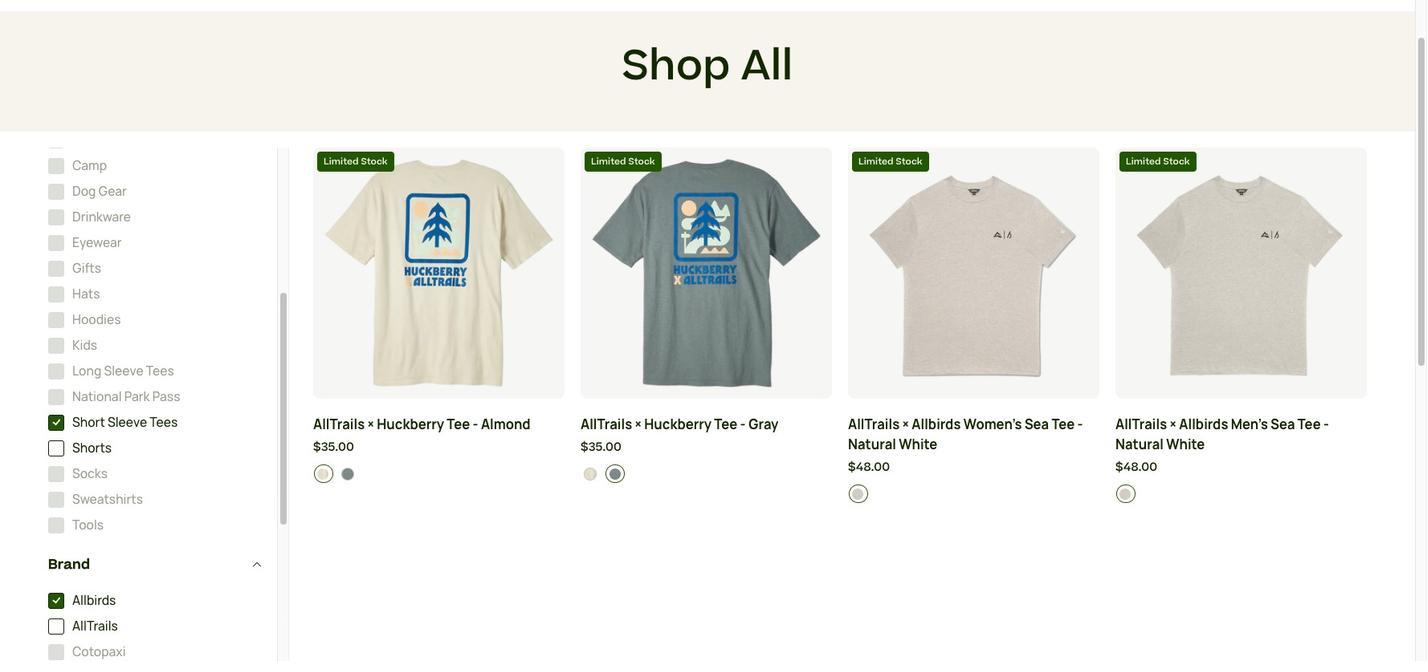 Task type: vqa. For each thing, say whether or not it's contained in the screenshot.
first $35.00 link from the right
yes



Task type: locate. For each thing, give the bounding box(es) containing it.
× inside alltrails × huckberry tee - gray $35.00
[[635, 416, 642, 433]]

alltrails
[[313, 416, 365, 433], [581, 416, 632, 433], [848, 416, 900, 433], [1116, 416, 1167, 433], [72, 618, 118, 635]]

sleeve
[[104, 363, 144, 380], [108, 414, 147, 431]]

2 $48.00 link from the left
[[1116, 459, 1367, 477]]

dog gear
[[72, 183, 127, 200]]

natural inside alltrails × allbirds women's sea tee - natural white $48.00
[[848, 436, 896, 454]]

× for alltrails × huckberry tee - gray
[[635, 416, 642, 433]]

allbirds down brand
[[72, 593, 116, 610]]

0 vertical spatial sleeve
[[104, 363, 144, 380]]

0 horizontal spatial $35.00 link
[[313, 439, 565, 457]]

shop
[[622, 36, 731, 97]]

alltrails inside alltrails × huckberry tee - gray $35.00
[[581, 416, 632, 433]]

$48.00 for alltrails × allbirds men's sea tee - natural white
[[1116, 459, 1158, 476]]

tee
[[447, 416, 470, 433], [714, 416, 738, 433], [1052, 416, 1075, 433], [1298, 416, 1321, 433]]

shop all
[[622, 36, 793, 97]]

tee inside alltrails × allbirds women's sea tee - natural white $48.00
[[1052, 416, 1075, 433]]

0 horizontal spatial $48.00 link
[[848, 459, 1100, 477]]

$48.00 link down alltrails × allbirds women's sea tee - natural white "link"
[[848, 459, 1100, 477]]

1 vertical spatial sleeve
[[108, 414, 147, 431]]

0 horizontal spatial almond radio
[[314, 465, 333, 484]]

0 horizontal spatial huckberry
[[377, 416, 444, 433]]

huckberry
[[377, 416, 444, 433], [644, 416, 712, 433]]

$35.00 link down alltrails × huckberry tee - gray link
[[581, 439, 832, 457]]

$35.00 for alltrails × huckberry tee - gray
[[581, 439, 622, 456]]

1 horizontal spatial $35.00
[[581, 439, 622, 456]]

$35.00 up gray image
[[313, 439, 354, 456]]

2 × from the left
[[635, 416, 642, 433]]

2 huckberry from the left
[[644, 416, 712, 433]]

white
[[899, 436, 938, 454], [1166, 436, 1205, 454]]

2 natural from the left
[[1116, 436, 1164, 454]]

Natural White radio
[[849, 485, 868, 504], [1116, 485, 1135, 504]]

0 horizontal spatial white
[[899, 436, 938, 454]]

alltrails up natural white image
[[848, 416, 900, 433]]

natural for alltrails × allbirds men's sea tee - natural white
[[1116, 436, 1164, 454]]

$35.00 up gray icon
[[581, 439, 622, 456]]

1 horizontal spatial allbirds
[[912, 416, 961, 433]]

natural white image
[[1119, 488, 1132, 501]]

short sleeve tees
[[72, 414, 178, 431]]

$35.00 link for almond
[[313, 439, 565, 457]]

natural up natural white icon
[[1116, 436, 1164, 454]]

white inside alltrails × allbirds women's sea tee - natural white $48.00
[[899, 436, 938, 454]]

$48.00 up natural white icon
[[1116, 459, 1158, 476]]

almond radio left gray icon
[[581, 465, 600, 484]]

1 horizontal spatial natural white radio
[[1116, 485, 1135, 504]]

tees
[[146, 363, 174, 380], [150, 414, 178, 431]]

1 horizontal spatial sea
[[1271, 416, 1295, 433]]

2 $48.00 from the left
[[1116, 459, 1158, 476]]

$48.00 for alltrails × allbirds women's sea tee - natural white
[[848, 459, 890, 476]]

0 horizontal spatial $48.00
[[848, 459, 890, 476]]

- inside alltrails × allbirds women's sea tee - natural white $48.00
[[1078, 416, 1083, 433]]

$48.00
[[848, 459, 890, 476], [1116, 459, 1158, 476]]

3 tee from the left
[[1052, 416, 1075, 433]]

eyewear
[[72, 234, 122, 251]]

allbirds inside alltrails × allbirds women's sea tee - natural white $48.00
[[912, 416, 961, 433]]

allbirds inside alltrails × allbirds men's sea tee - natural white $48.00
[[1179, 416, 1229, 433]]

$35.00
[[313, 439, 354, 456], [581, 439, 622, 456]]

tees down pass
[[150, 414, 178, 431]]

sea right women's
[[1025, 416, 1049, 433]]

almond radio left gray image
[[314, 465, 333, 484]]

1 natural from the left
[[848, 436, 896, 454]]

1 $48.00 from the left
[[848, 459, 890, 476]]

2 almond image from the left
[[584, 468, 597, 481]]

$35.00 link
[[313, 439, 565, 457], [581, 439, 832, 457]]

$48.00 inside alltrails × allbirds women's sea tee - natural white $48.00
[[848, 459, 890, 476]]

sleeve up national park pass
[[104, 363, 144, 380]]

tees up pass
[[146, 363, 174, 380]]

long
[[72, 363, 101, 380]]

1 $35.00 link from the left
[[313, 439, 565, 457]]

sleeve for short
[[108, 414, 147, 431]]

2 horizontal spatial allbirds
[[1179, 416, 1229, 433]]

2 option group from the left
[[581, 465, 833, 484]]

1 almond radio from the left
[[314, 465, 333, 484]]

Almond radio
[[314, 465, 333, 484], [581, 465, 600, 484]]

allbirds left men's
[[1179, 416, 1229, 433]]

1 horizontal spatial almond radio
[[581, 465, 600, 484]]

2 natural white radio from the left
[[1116, 485, 1135, 504]]

3 × from the left
[[902, 416, 909, 433]]

natural inside alltrails × allbirds men's sea tee - natural white $48.00
[[1116, 436, 1164, 454]]

× for alltrails × allbirds men's sea tee - natural white
[[1170, 416, 1177, 433]]

4 - from the left
[[1324, 416, 1329, 433]]

2 $35.00 from the left
[[581, 439, 622, 456]]

national park pass
[[72, 389, 180, 406]]

tee left gray
[[714, 416, 738, 433]]

0 horizontal spatial option group
[[314, 465, 565, 484]]

alltrails for alltrails × huckberry tee - gray
[[581, 416, 632, 433]]

huckberry inside alltrails × huckberry tee - almond $35.00
[[377, 416, 444, 433]]

-
[[473, 416, 478, 433], [740, 416, 746, 433], [1078, 416, 1083, 433], [1324, 416, 1329, 433]]

1 $48.00 link from the left
[[848, 459, 1100, 477]]

gray
[[749, 416, 779, 433]]

1 - from the left
[[473, 416, 478, 433]]

alltrails × huckberry tee - almond link
[[313, 415, 565, 435]]

1 $35.00 from the left
[[313, 439, 354, 456]]

almond radio for alltrails × huckberry tee - gray
[[581, 465, 600, 484]]

white inside alltrails × allbirds men's sea tee - natural white $48.00
[[1166, 436, 1205, 454]]

hoodies
[[72, 312, 121, 328]]

natural
[[848, 436, 896, 454], [1116, 436, 1164, 454]]

national
[[72, 389, 122, 406]]

natural white radio for alltrails × allbirds women's sea tee - natural white
[[849, 485, 868, 504]]

almond image for alltrails × huckberry tee - almond
[[316, 468, 329, 481]]

alltrails for alltrails × huckberry tee - almond
[[313, 416, 365, 433]]

2 - from the left
[[740, 416, 746, 433]]

1 horizontal spatial white
[[1166, 436, 1205, 454]]

1 tee from the left
[[447, 416, 470, 433]]

alltrails up natural white icon
[[1116, 416, 1167, 433]]

almond image left gray image
[[316, 468, 329, 481]]

2 tee from the left
[[714, 416, 738, 433]]

1 horizontal spatial almond image
[[584, 468, 597, 481]]

alltrails inside alltrails × allbirds men's sea tee - natural white $48.00
[[1116, 416, 1167, 433]]

natural white image
[[851, 488, 864, 501]]

× inside alltrails × allbirds men's sea tee - natural white $48.00
[[1170, 416, 1177, 433]]

alltrails × allbirds men's sea tee - natural white $48.00
[[1116, 416, 1329, 476]]

cotopaxi
[[72, 644, 126, 661]]

sea
[[1025, 416, 1049, 433], [1271, 416, 1295, 433]]

4 tee from the left
[[1298, 416, 1321, 433]]

$35.00 inside alltrails × huckberry tee - almond $35.00
[[313, 439, 354, 456]]

white for men's
[[1166, 436, 1205, 454]]

kids
[[72, 337, 97, 354]]

$48.00 up natural white image
[[848, 459, 890, 476]]

1 white from the left
[[899, 436, 938, 454]]

alltrails inside alltrails × huckberry tee - almond $35.00
[[313, 416, 365, 433]]

$48.00 link for men's
[[1116, 459, 1367, 477]]

4 × from the left
[[1170, 416, 1177, 433]]

× inside alltrails × huckberry tee - almond $35.00
[[368, 416, 374, 433]]

1 horizontal spatial $35.00 link
[[581, 439, 832, 457]]

natural white radio for alltrails × allbirds men's sea tee - natural white
[[1116, 485, 1135, 504]]

option group down alltrails × huckberry tee - gray $35.00 in the bottom of the page
[[581, 465, 833, 484]]

sea inside alltrails × allbirds women's sea tee - natural white $48.00
[[1025, 416, 1049, 433]]

0 horizontal spatial $35.00
[[313, 439, 354, 456]]

×
[[368, 416, 374, 433], [635, 416, 642, 433], [902, 416, 909, 433], [1170, 416, 1177, 433]]

tee right men's
[[1298, 416, 1321, 433]]

0 horizontal spatial natural white radio
[[849, 485, 868, 504]]

1 horizontal spatial huckberry
[[644, 416, 712, 433]]

tee left almond
[[447, 416, 470, 433]]

2 white from the left
[[1166, 436, 1205, 454]]

- inside alltrails × huckberry tee - almond $35.00
[[473, 416, 478, 433]]

1 option group from the left
[[314, 465, 565, 484]]

0 horizontal spatial sea
[[1025, 416, 1049, 433]]

1 horizontal spatial $48.00 link
[[1116, 459, 1367, 477]]

men's
[[1231, 416, 1268, 433]]

$48.00 link
[[848, 459, 1100, 477], [1116, 459, 1367, 477]]

1 almond image from the left
[[316, 468, 329, 481]]

3 - from the left
[[1078, 416, 1083, 433]]

2 $35.00 link from the left
[[581, 439, 832, 457]]

$48.00 inside alltrails × allbirds men's sea tee - natural white $48.00
[[1116, 459, 1158, 476]]

allbirds
[[912, 416, 961, 433], [1179, 416, 1229, 433], [72, 593, 116, 610]]

sweatshirts
[[72, 491, 143, 508]]

almond image
[[316, 468, 329, 481], [584, 468, 597, 481]]

1 natural white radio from the left
[[849, 485, 868, 504]]

natural up natural white image
[[848, 436, 896, 454]]

0 horizontal spatial almond image
[[316, 468, 329, 481]]

bags
[[72, 132, 101, 148]]

sea inside alltrails × allbirds men's sea tee - natural white $48.00
[[1271, 416, 1295, 433]]

brand
[[48, 556, 90, 575]]

option group
[[314, 465, 565, 484], [581, 465, 833, 484]]

allbirds left women's
[[912, 416, 961, 433]]

gear
[[98, 183, 127, 200]]

sea right men's
[[1271, 416, 1295, 433]]

almond radio for alltrails × huckberry tee - almond
[[314, 465, 333, 484]]

1 horizontal spatial option group
[[581, 465, 833, 484]]

1 sea from the left
[[1025, 416, 1049, 433]]

option group down alltrails × huckberry tee - almond $35.00
[[314, 465, 565, 484]]

0 vertical spatial tees
[[146, 363, 174, 380]]

1 vertical spatial tees
[[150, 414, 178, 431]]

tees for short sleeve tees
[[150, 414, 178, 431]]

alltrails up gray icon
[[581, 416, 632, 433]]

alltrails up gray image
[[313, 416, 365, 433]]

1 horizontal spatial $48.00
[[1116, 459, 1158, 476]]

huckberry for gray
[[644, 416, 712, 433]]

brand button
[[48, 545, 265, 585]]

1 huckberry from the left
[[377, 416, 444, 433]]

huckberry inside alltrails × huckberry tee - gray $35.00
[[644, 416, 712, 433]]

$35.00 inside alltrails × huckberry tee - gray $35.00
[[581, 439, 622, 456]]

park
[[124, 389, 150, 406]]

$35.00 link down alltrails × huckberry tee - almond "link"
[[313, 439, 565, 457]]

1 × from the left
[[368, 416, 374, 433]]

$48.00 link down alltrails × allbirds men's sea tee - natural white link
[[1116, 459, 1367, 477]]

almond image left gray icon
[[584, 468, 597, 481]]

alltrails × allbirds men's sea tee - natural white link
[[1116, 415, 1367, 455]]

tee right women's
[[1052, 416, 1075, 433]]

gifts
[[72, 260, 101, 277]]

× inside alltrails × allbirds women's sea tee - natural white $48.00
[[902, 416, 909, 433]]

0 horizontal spatial natural
[[848, 436, 896, 454]]

alltrails inside alltrails × allbirds women's sea tee - natural white $48.00
[[848, 416, 900, 433]]

natural for alltrails × allbirds women's sea tee - natural white
[[848, 436, 896, 454]]

tees for long sleeve tees
[[146, 363, 174, 380]]

sleeve down national park pass
[[108, 414, 147, 431]]

2 almond radio from the left
[[581, 465, 600, 484]]

2 sea from the left
[[1271, 416, 1295, 433]]

1 horizontal spatial natural
[[1116, 436, 1164, 454]]

- inside alltrails × huckberry tee - gray $35.00
[[740, 416, 746, 433]]



Task type: describe. For each thing, give the bounding box(es) containing it.
0 horizontal spatial allbirds
[[72, 593, 116, 610]]

women's
[[964, 416, 1022, 433]]

alltrails × huckberry tee - gray $35.00
[[581, 416, 779, 456]]

alltrails up cotopaxi
[[72, 618, 118, 635]]

short
[[72, 414, 105, 431]]

alltrails × huckberry tee - almond $35.00
[[313, 416, 531, 456]]

option group for almond
[[314, 465, 565, 484]]

gray image
[[609, 468, 622, 481]]

Gray radio
[[606, 465, 625, 484]]

camp
[[72, 157, 107, 174]]

- inside alltrails × allbirds men's sea tee - natural white $48.00
[[1324, 416, 1329, 433]]

tee inside alltrails × allbirds men's sea tee - natural white $48.00
[[1298, 416, 1321, 433]]

alltrails × allbirds women's sea tee - natural white link
[[848, 415, 1100, 455]]

tee inside alltrails × huckberry tee - almond $35.00
[[447, 416, 470, 433]]

almond
[[481, 416, 531, 433]]

Gray radio
[[338, 465, 358, 484]]

sea for women's
[[1025, 416, 1049, 433]]

long sleeve tees
[[72, 363, 174, 380]]

tools
[[72, 517, 104, 534]]

sleeve for long
[[104, 363, 144, 380]]

$35.00 link for gray
[[581, 439, 832, 457]]

almond image for alltrails × huckberry tee - gray
[[584, 468, 597, 481]]

× for alltrails × allbirds women's sea tee - natural white
[[902, 416, 909, 433]]

option group for gray
[[581, 465, 833, 484]]

gray image
[[341, 468, 354, 481]]

$35.00 for alltrails × huckberry tee - almond
[[313, 439, 354, 456]]

alltrails × huckberry tee - gray link
[[581, 415, 832, 435]]

× for alltrails × huckberry tee - almond
[[368, 416, 374, 433]]

pass
[[152, 389, 180, 406]]

allbirds for men's
[[1179, 416, 1229, 433]]

sea for men's
[[1271, 416, 1295, 433]]

alltrails for alltrails × allbirds women's sea tee - natural white
[[848, 416, 900, 433]]

white for women's
[[899, 436, 938, 454]]

socks
[[72, 466, 108, 483]]

alltrails × allbirds women's sea tee - natural white $48.00
[[848, 416, 1083, 476]]

shorts
[[72, 440, 112, 457]]

allbirds for women's
[[912, 416, 961, 433]]

tee inside alltrails × huckberry tee - gray $35.00
[[714, 416, 738, 433]]

$48.00 link for women's
[[848, 459, 1100, 477]]

hats
[[72, 286, 100, 303]]

all
[[741, 36, 793, 97]]

alltrails for alltrails × allbirds men's sea tee - natural white
[[1116, 416, 1167, 433]]

huckberry for almond
[[377, 416, 444, 433]]

drinkware
[[72, 209, 131, 226]]

dog
[[72, 183, 96, 200]]



